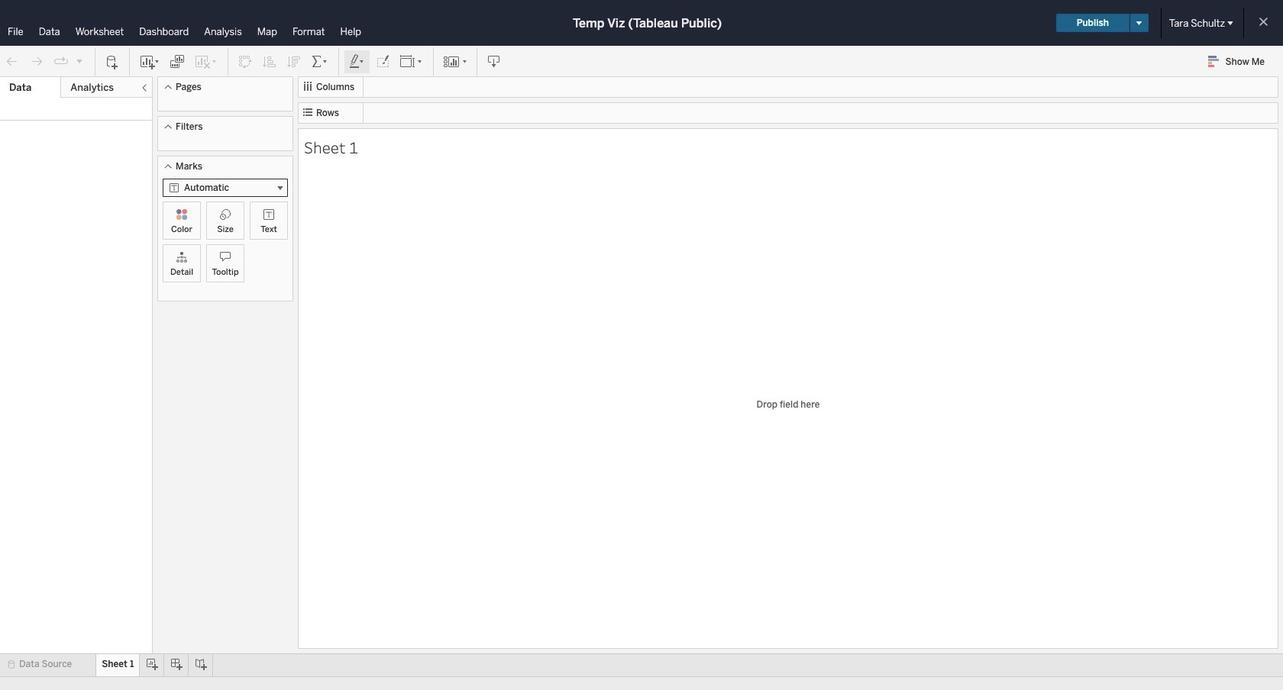 Task type: locate. For each thing, give the bounding box(es) containing it.
undo image
[[5, 54, 20, 69]]

redo image
[[29, 54, 44, 69]]

swap rows and columns image
[[238, 54, 253, 69]]

replay animation image
[[53, 54, 69, 69], [75, 56, 84, 65]]

replay animation image right the redo image
[[53, 54, 69, 69]]

replay animation image left the new data source icon
[[75, 56, 84, 65]]

download image
[[487, 54, 502, 69]]



Task type: describe. For each thing, give the bounding box(es) containing it.
totals image
[[311, 54, 329, 69]]

clear sheet image
[[194, 54, 219, 69]]

new worksheet image
[[139, 54, 160, 69]]

sort descending image
[[287, 54, 302, 69]]

show/hide cards image
[[443, 54, 468, 69]]

duplicate image
[[170, 54, 185, 69]]

fit image
[[400, 54, 424, 69]]

0 horizontal spatial replay animation image
[[53, 54, 69, 69]]

new data source image
[[105, 54, 120, 69]]

highlight image
[[348, 54, 366, 69]]

sort ascending image
[[262, 54, 277, 69]]

1 horizontal spatial replay animation image
[[75, 56, 84, 65]]

collapse image
[[140, 83, 149, 92]]

format workbook image
[[375, 54, 390, 69]]



Task type: vqa. For each thing, say whether or not it's contained in the screenshot.
Totals "image"
yes



